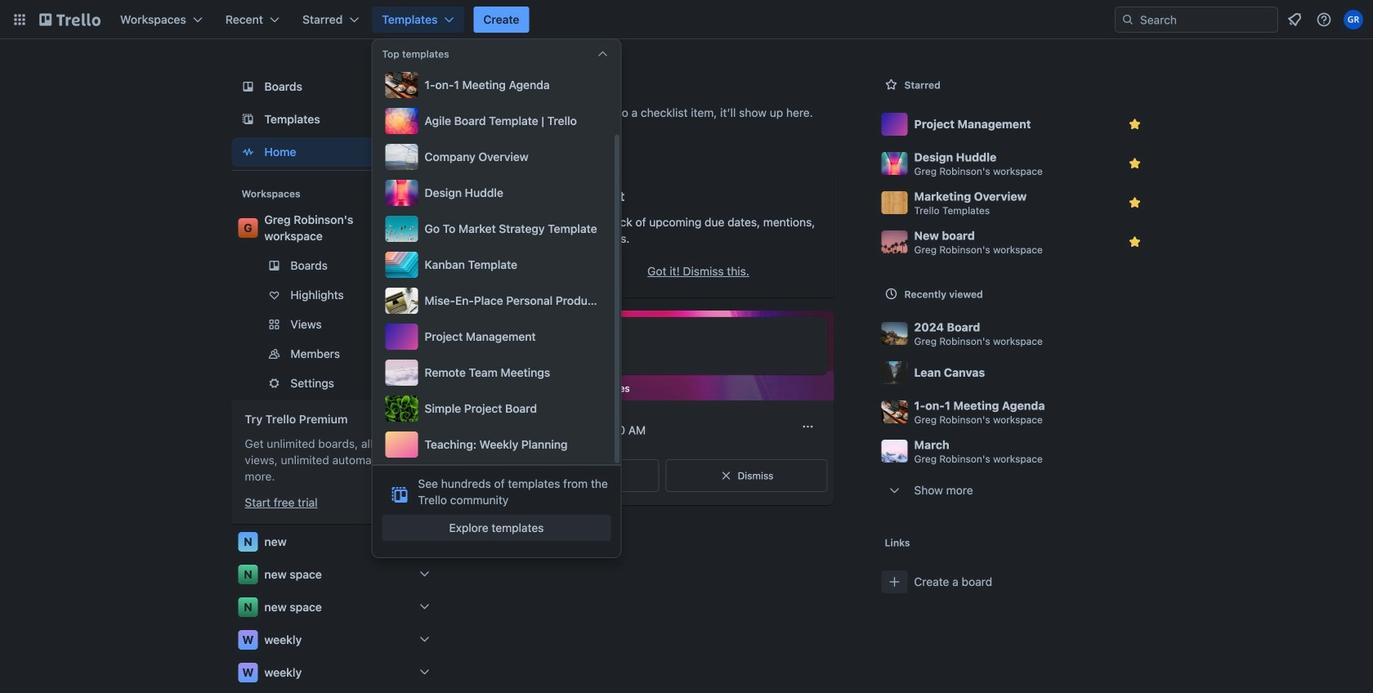 Task type: locate. For each thing, give the bounding box(es) containing it.
template board image
[[238, 110, 258, 129]]

board image
[[238, 77, 258, 96]]

click to unstar project management. it will be removed from your starred list. image
[[1127, 116, 1144, 132]]

0 notifications image
[[1285, 10, 1305, 29]]

collapse image
[[596, 47, 610, 61]]

menu
[[382, 69, 611, 461]]

home image
[[238, 142, 258, 162]]

add image
[[415, 344, 435, 364]]



Task type: describe. For each thing, give the bounding box(es) containing it.
click to unstar marketing overview. it will be removed from your starred list. image
[[1127, 195, 1144, 211]]

Search field
[[1135, 8, 1278, 31]]

primary element
[[0, 0, 1374, 39]]

click to unstar new board. it will be removed from your starred list. image
[[1127, 234, 1144, 250]]

click to unstar design huddle. it will be removed from your starred list. image
[[1127, 155, 1144, 172]]

open information menu image
[[1316, 11, 1333, 28]]

search image
[[1122, 13, 1135, 26]]

greg robinson (gregrobinson96) image
[[1344, 10, 1364, 29]]

back to home image
[[39, 7, 101, 33]]



Task type: vqa. For each thing, say whether or not it's contained in the screenshot.
Due associated with Due in the next week
no



